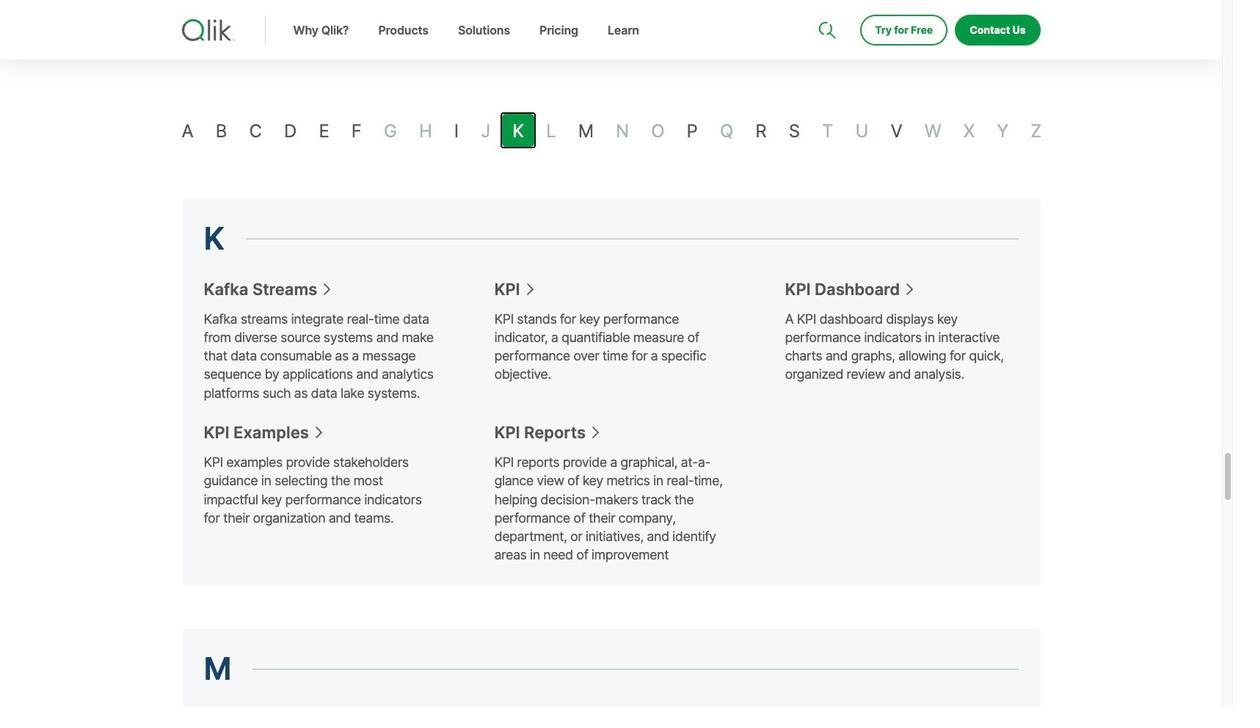 Task type: locate. For each thing, give the bounding box(es) containing it.
company image
[[906, 0, 917, 12]]

support image
[[821, 0, 832, 12]]



Task type: vqa. For each thing, say whether or not it's contained in the screenshot.
"contact us" link
no



Task type: describe. For each thing, give the bounding box(es) containing it.
qlik image
[[182, 19, 235, 41]]



